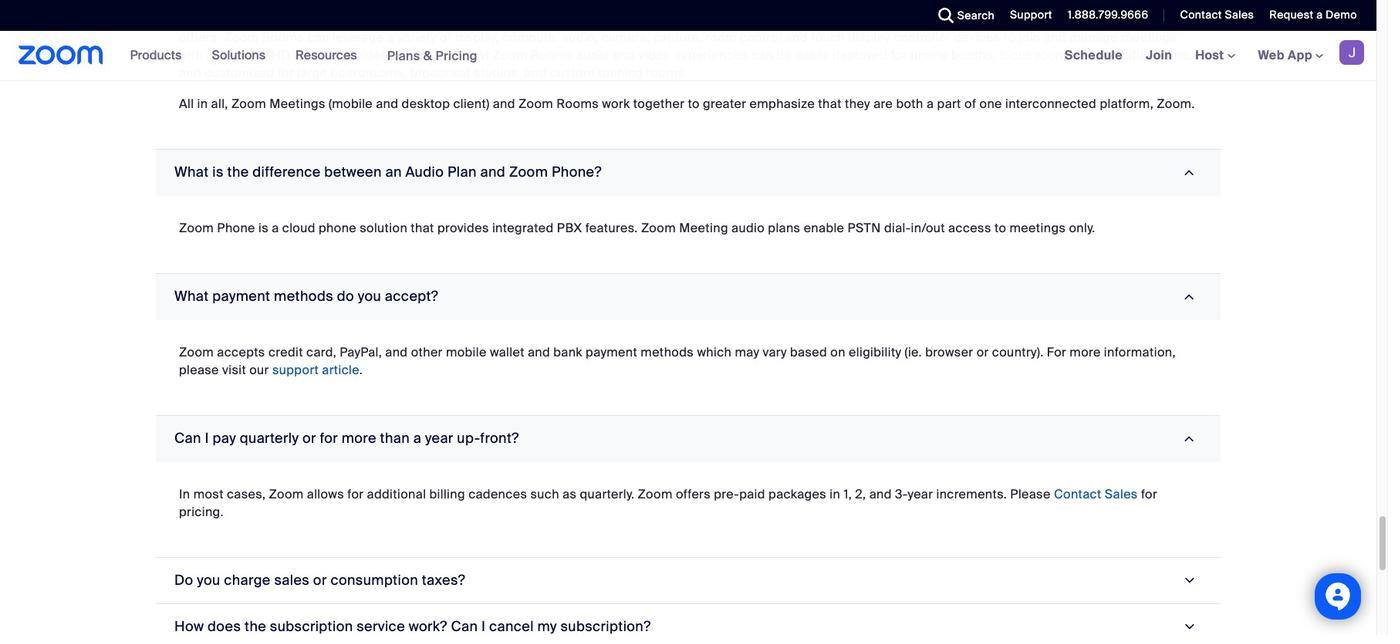 Task type: describe. For each thing, give the bounding box(es) containing it.
methods inside dropdown button
[[274, 287, 334, 306]]

such
[[531, 486, 560, 502]]

difference
[[253, 163, 321, 181]]

devices
[[955, 29, 1001, 45]]

display,
[[455, 29, 499, 45]]

schedule
[[1065, 47, 1123, 63]]

rooms up 'solutions'
[[217, 11, 259, 28]]

all,
[[211, 96, 228, 112]]

resources
[[296, 47, 357, 63]]

0 horizontal spatial audio
[[294, 47, 327, 63]]

zoom phone is a cloud phone solution that provides integrated pbx features. zoom meeting audio plans enable pstn dial-in/out access to meetings only.
[[179, 220, 1096, 236]]

means
[[423, 47, 463, 63]]

2 horizontal spatial are
[[874, 96, 893, 112]]

or for can i pay quarterly or for more than a year up-front?
[[303, 429, 316, 448]]

on for based
[[831, 344, 846, 360]]

zoom up others.
[[179, 11, 214, 28]]

phone?
[[552, 163, 602, 181]]

2 rooms, from the left
[[1151, 47, 1193, 63]]

provides
[[438, 220, 489, 236]]

meetings navigation
[[1054, 31, 1377, 81]]

billing
[[430, 486, 466, 502]]

zoom left allows
[[269, 486, 304, 502]]

profile picture image
[[1340, 40, 1365, 65]]

client)
[[454, 96, 490, 112]]

application
[[616, 11, 683, 28]]

pstn
[[848, 220, 881, 236]]

pbx
[[557, 220, 583, 236]]

1.888.799.9666 button up schedule
[[1057, 0, 1153, 31]]

a down resources
[[387, 29, 395, 45]]

support link up join
[[1011, 8, 1053, 22]]

1 horizontal spatial are
[[451, 11, 470, 28]]

and down boardrooms, at the top of the page
[[376, 96, 399, 112]]

display
[[849, 29, 891, 45]]

support
[[272, 362, 319, 378]]

support link up focus
[[999, 0, 1057, 31]]

control
[[740, 29, 783, 45]]

and right 2,
[[870, 486, 892, 502]]

pricing
[[436, 47, 478, 64]]

payment inside zoom accepts credit card, paypal, and other mobile wallet and bank payment methods which may vary based on eligibility (ie. browser or country). for more information, please visit our
[[586, 344, 638, 360]]

0 vertical spatial can
[[308, 29, 329, 45]]

do
[[337, 287, 355, 306]]

support
[[1011, 8, 1053, 22]]

do you charge sales or consumption taxes?
[[174, 571, 466, 590]]

3-
[[896, 486, 908, 502]]

to up focus
[[1004, 29, 1016, 45]]

variety
[[398, 29, 437, 45]]

additional
[[367, 486, 426, 502]]

zoom down custom
[[519, 96, 554, 112]]

boardrooms,
[[331, 65, 407, 81]]

and up the easily
[[786, 29, 808, 45]]

what payment methods do you accept? button
[[156, 274, 1221, 320]]

paid
[[740, 486, 766, 502]]

do
[[174, 571, 193, 590]]

booths,
[[952, 47, 997, 63]]

that right solution
[[411, 220, 434, 236]]

product information navigation
[[119, 31, 489, 81]]

web app
[[1259, 47, 1313, 63]]

demo
[[1327, 8, 1358, 22]]

zoom left meeting at top
[[642, 220, 676, 236]]

designed
[[473, 11, 529, 28]]

(mobile
[[329, 96, 373, 112]]

training
[[598, 65, 643, 81]]

schedule link
[[1054, 31, 1135, 80]]

all
[[179, 96, 194, 112]]

zoom rooms are it-managed resources that are designed to be the only application up and running on a system. it's also tied to a calendar resource that's bookable by others. zoom rooms can leverage a variety of display, compute, audio, camera, capture, room control and touch display controller devices to join and manage meetings with integrated hd audio and video. this means that zoom rooms audio and video experiences can be easily deployed for phone booths, focus rooms, and huddle rooms, and customized for large boardrooms, broadcast studios, and custom training rooms.
[[179, 11, 1193, 81]]

sales
[[274, 571, 310, 590]]

search button
[[927, 0, 999, 31]]

join
[[1147, 47, 1173, 63]]

1 horizontal spatial in
[[830, 486, 841, 502]]

charge
[[224, 571, 271, 590]]

or for do you charge sales or consumption taxes?
[[313, 571, 327, 590]]

quarterly
[[240, 429, 299, 448]]

a left demo
[[1317, 8, 1324, 22]]

1 horizontal spatial be
[[777, 47, 792, 63]]

and down camera,
[[613, 47, 636, 63]]

platform,
[[1101, 96, 1154, 112]]

to right 'access'
[[995, 220, 1007, 236]]

manage
[[1070, 29, 1119, 45]]

broadcast
[[410, 65, 471, 81]]

1 horizontal spatial can
[[752, 47, 774, 63]]

right image for do you charge sales or consumption taxes?
[[1179, 574, 1200, 588]]

which
[[697, 344, 732, 360]]

phone
[[217, 220, 255, 236]]

on for running
[[779, 11, 794, 28]]

bookable
[[1107, 11, 1162, 28]]

a inside dropdown button
[[414, 429, 422, 448]]

access
[[949, 220, 992, 236]]

and left the bank
[[528, 344, 551, 360]]

banner containing products
[[0, 31, 1377, 81]]

0 vertical spatial in
[[197, 96, 208, 112]]

1.888.799.9666 button up the manage
[[1068, 8, 1149, 22]]

in/out
[[911, 220, 946, 236]]

calendar
[[958, 11, 1011, 28]]

host button
[[1196, 47, 1236, 63]]

zoom.
[[1157, 96, 1196, 112]]

video.
[[356, 47, 392, 63]]

rooms down custom
[[557, 96, 599, 112]]

what for what payment methods do you accept?
[[174, 287, 209, 306]]

search
[[958, 8, 995, 22]]

customized
[[205, 65, 274, 81]]

for inside for pricing.
[[1142, 486, 1158, 502]]

1 vertical spatial meetings
[[1010, 220, 1066, 236]]

only.
[[1070, 220, 1096, 236]]

system.
[[808, 11, 854, 28]]

article
[[322, 362, 360, 378]]

controller
[[894, 29, 952, 45]]

1 rooms, from the left
[[1036, 47, 1078, 63]]

0 horizontal spatial sales
[[1105, 486, 1139, 502]]

&
[[424, 47, 433, 64]]

easily
[[796, 47, 830, 63]]

products button
[[130, 31, 189, 80]]

1.888.799.9666
[[1068, 8, 1149, 22]]

quarterly.
[[580, 486, 635, 502]]

2 horizontal spatial audio
[[732, 220, 765, 236]]

rooms up custom
[[531, 47, 573, 63]]

solution
[[360, 220, 408, 236]]

right image for can i pay quarterly or for more than a year up-front?
[[1179, 432, 1200, 446]]

taxes?
[[422, 571, 466, 590]]

credit
[[269, 344, 303, 360]]

that down display,
[[466, 47, 490, 63]]

part
[[938, 96, 962, 112]]

a left cloud
[[272, 220, 279, 236]]

it's
[[857, 11, 875, 28]]

right image for what payment methods do you accept?
[[1179, 290, 1200, 304]]

solutions button
[[212, 31, 273, 80]]

experiences
[[675, 47, 749, 63]]

this
[[395, 47, 420, 63]]

custom
[[550, 65, 595, 81]]

cadences
[[469, 486, 528, 502]]

zoom right the "all,"
[[232, 96, 266, 112]]

what is the difference between an audio plan and zoom phone?
[[174, 163, 602, 181]]

a left system.
[[797, 11, 804, 28]]

1 vertical spatial of
[[965, 96, 977, 112]]

.
[[360, 362, 363, 378]]

support article link
[[272, 362, 360, 378]]

resource
[[1014, 11, 1067, 28]]



Task type: locate. For each thing, give the bounding box(es) containing it.
1 right image from the top
[[1179, 290, 1200, 304]]

right image
[[1179, 165, 1200, 180], [1179, 432, 1200, 446], [1179, 620, 1200, 634]]

meetings inside zoom rooms are it-managed resources that are designed to be the only application up and running on a system. it's also tied to a calendar resource that's bookable by others. zoom rooms can leverage a variety of display, compute, audio, camera, capture, room control and touch display controller devices to join and manage meetings with integrated hd audio and video. this means that zoom rooms audio and video experiences can be easily deployed for phone booths, focus rooms, and huddle rooms, and customized for large boardrooms, broadcast studios, and custom training rooms.
[[1122, 29, 1178, 45]]

the left difference
[[227, 163, 249, 181]]

solutions
[[212, 47, 266, 63]]

that's
[[1070, 11, 1104, 28]]

2 vertical spatial right image
[[1179, 620, 1200, 634]]

in
[[197, 96, 208, 112], [830, 486, 841, 502]]

0 horizontal spatial you
[[197, 571, 221, 590]]

methods left do
[[274, 287, 334, 306]]

2 right image from the top
[[1179, 574, 1200, 588]]

0 horizontal spatial is
[[213, 163, 224, 181]]

or right browser
[[977, 344, 990, 360]]

more inside zoom accepts credit card, paypal, and other mobile wallet and bank payment methods which may vary based on eligibility (ie. browser or country). for more information, please visit our
[[1070, 344, 1102, 360]]

integrated left the pbx
[[493, 220, 554, 236]]

0 vertical spatial or
[[977, 344, 990, 360]]

integrated inside zoom rooms are it-managed resources that are designed to be the only application up and running on a system. it's also tied to a calendar resource that's bookable by others. zoom rooms can leverage a variety of display, compute, audio, camera, capture, room control and touch display controller devices to join and manage meetings with integrated hd audio and video. this means that zoom rooms audio and video experiences can be easily deployed for phone booths, focus rooms, and huddle rooms, and customized for large boardrooms, broadcast studios, and custom training rooms.
[[207, 47, 268, 63]]

a left search
[[948, 11, 955, 28]]

all in all, zoom meetings (mobile and desktop client) and zoom rooms work together to greater emphasize that they are both a part of one interconnected platform, zoom.
[[179, 96, 1196, 112]]

zoom left phone?
[[509, 163, 548, 181]]

or right "sales"
[[313, 571, 327, 590]]

most
[[194, 486, 224, 502]]

1 horizontal spatial is
[[259, 220, 269, 236]]

1 horizontal spatial contact
[[1181, 8, 1223, 22]]

1 horizontal spatial phone
[[911, 47, 949, 63]]

year inside dropdown button
[[425, 429, 454, 448]]

0 horizontal spatial the
[[227, 163, 249, 181]]

vary
[[763, 344, 787, 360]]

2 what from the top
[[174, 287, 209, 306]]

tied
[[906, 11, 929, 28]]

payment up accepts
[[213, 287, 271, 306]]

1 horizontal spatial sales
[[1226, 8, 1255, 22]]

cases,
[[227, 486, 266, 502]]

rooms up hd
[[262, 29, 304, 45]]

is up phone
[[213, 163, 224, 181]]

1 vertical spatial more
[[342, 429, 377, 448]]

1 vertical spatial or
[[303, 429, 316, 448]]

and down resource
[[1044, 29, 1067, 45]]

be
[[547, 11, 563, 28], [777, 47, 792, 63]]

more right the for
[[1070, 344, 1102, 360]]

0 horizontal spatial can
[[308, 29, 329, 45]]

1 vertical spatial you
[[197, 571, 221, 590]]

are up display,
[[451, 11, 470, 28]]

rooms.
[[647, 65, 688, 81]]

the up audio,
[[566, 11, 585, 28]]

0 vertical spatial on
[[779, 11, 794, 28]]

0 vertical spatial right image
[[1179, 290, 1200, 304]]

can i pay quarterly or for more than a year up-front?
[[174, 429, 519, 448]]

request
[[1270, 8, 1314, 22]]

0 horizontal spatial be
[[547, 11, 563, 28]]

and down the manage
[[1081, 47, 1104, 63]]

phone
[[911, 47, 949, 63], [319, 220, 357, 236]]

1 vertical spatial phone
[[319, 220, 357, 236]]

can
[[308, 29, 329, 45], [752, 47, 774, 63]]

and down studios,
[[493, 96, 516, 112]]

interconnected
[[1006, 96, 1097, 112]]

1 vertical spatial payment
[[586, 344, 638, 360]]

0 horizontal spatial payment
[[213, 287, 271, 306]]

1 vertical spatial year
[[908, 486, 934, 502]]

3 right image from the top
[[1179, 620, 1200, 634]]

zoom up please
[[179, 344, 214, 360]]

to
[[532, 11, 544, 28], [933, 11, 945, 28], [1004, 29, 1016, 45], [688, 96, 700, 112], [995, 220, 1007, 236]]

and left the other
[[386, 344, 408, 360]]

wallet
[[490, 344, 525, 360]]

0 vertical spatial contact
[[1181, 8, 1223, 22]]

right image inside do you charge sales or consumption taxes? dropdown button
[[1179, 574, 1200, 588]]

please
[[1011, 486, 1051, 502]]

0 vertical spatial of
[[440, 29, 452, 45]]

0 vertical spatial right image
[[1179, 165, 1200, 180]]

2 right image from the top
[[1179, 432, 1200, 446]]

0 vertical spatial more
[[1070, 344, 1102, 360]]

to up compute,
[[532, 11, 544, 28]]

0 horizontal spatial of
[[440, 29, 452, 45]]

that left "they"
[[819, 96, 842, 112]]

(ie.
[[905, 344, 923, 360]]

packages
[[769, 486, 827, 502]]

room
[[706, 29, 737, 45]]

host
[[1196, 47, 1228, 63]]

0 vertical spatial the
[[566, 11, 585, 28]]

1 vertical spatial what
[[174, 287, 209, 306]]

1 horizontal spatial methods
[[641, 344, 694, 360]]

0 horizontal spatial on
[[779, 11, 794, 28]]

and down leverage
[[330, 47, 353, 63]]

web
[[1259, 47, 1285, 63]]

pre-
[[714, 486, 740, 502]]

0 vertical spatial integrated
[[207, 47, 268, 63]]

1 vertical spatial can
[[752, 47, 774, 63]]

plans & pricing link
[[387, 47, 478, 64], [387, 47, 478, 64]]

request a demo link
[[1259, 0, 1377, 31], [1270, 8, 1358, 22]]

0 vertical spatial sales
[[1226, 8, 1255, 22]]

leverage
[[333, 29, 384, 45]]

are right "they"
[[874, 96, 893, 112]]

enable
[[804, 220, 845, 236]]

0 horizontal spatial integrated
[[207, 47, 268, 63]]

front?
[[481, 429, 519, 448]]

payment inside dropdown button
[[213, 287, 271, 306]]

or inside zoom accepts credit card, paypal, and other mobile wallet and bank payment methods which may vary based on eligibility (ie. browser or country). for more information, please visit our
[[977, 344, 990, 360]]

1 horizontal spatial the
[[566, 11, 585, 28]]

right image
[[1179, 290, 1200, 304], [1179, 574, 1200, 588]]

contact sales link
[[1169, 0, 1259, 31], [1181, 8, 1255, 22], [1055, 486, 1139, 502]]

0 vertical spatial methods
[[274, 287, 334, 306]]

1 vertical spatial be
[[777, 47, 792, 63]]

as
[[563, 486, 577, 502]]

than
[[380, 429, 410, 448]]

1 horizontal spatial more
[[1070, 344, 1102, 360]]

or right quarterly
[[303, 429, 316, 448]]

0 horizontal spatial contact
[[1055, 486, 1102, 502]]

on inside zoom rooms are it-managed resources that are designed to be the only application up and running on a system. it's also tied to a calendar resource that's bookable by others. zoom rooms can leverage a variety of display, compute, audio, camera, capture, room control and touch display controller devices to join and manage meetings with integrated hd audio and video. this means that zoom rooms audio and video experiences can be easily deployed for phone booths, focus rooms, and huddle rooms, and customized for large boardrooms, broadcast studios, and custom training rooms.
[[779, 11, 794, 28]]

phone right cloud
[[319, 220, 357, 236]]

capture,
[[654, 29, 703, 45]]

audio,
[[562, 29, 599, 45]]

zoom inside zoom accepts credit card, paypal, and other mobile wallet and bank payment methods which may vary based on eligibility (ie. browser or country). for more information, please visit our
[[179, 344, 214, 360]]

pay
[[213, 429, 236, 448]]

together
[[634, 96, 685, 112]]

in
[[179, 486, 190, 502]]

zoom left phone
[[179, 220, 214, 236]]

what down all
[[174, 163, 209, 181]]

1 vertical spatial integrated
[[493, 220, 554, 236]]

1,
[[844, 486, 852, 502]]

of left one
[[965, 96, 977, 112]]

more inside dropdown button
[[342, 429, 377, 448]]

1 vertical spatial methods
[[641, 344, 694, 360]]

that up variety
[[424, 11, 447, 28]]

can down control
[[752, 47, 774, 63]]

and up room
[[704, 11, 727, 28]]

you
[[358, 287, 382, 306], [197, 571, 221, 590]]

rooms
[[217, 11, 259, 28], [262, 29, 304, 45], [531, 47, 573, 63], [557, 96, 599, 112]]

0 vertical spatial year
[[425, 429, 454, 448]]

more left than
[[342, 429, 377, 448]]

payment
[[213, 287, 271, 306], [586, 344, 638, 360]]

rooms, down join
[[1036, 47, 1078, 63]]

can up resources
[[308, 29, 329, 45]]

on right based
[[831, 344, 846, 360]]

1 horizontal spatial rooms,
[[1151, 47, 1193, 63]]

0 vertical spatial is
[[213, 163, 224, 181]]

plan
[[448, 163, 477, 181]]

1 vertical spatial sales
[[1105, 486, 1139, 502]]

1 horizontal spatial integrated
[[493, 220, 554, 236]]

a right than
[[414, 429, 422, 448]]

phone inside zoom rooms are it-managed resources that are designed to be the only application up and running on a system. it's also tied to a calendar resource that's bookable by others. zoom rooms can leverage a variety of display, compute, audio, camera, capture, room control and touch display controller devices to join and manage meetings with integrated hd audio and video. this means that zoom rooms audio and video experiences can be easily deployed for phone booths, focus rooms, and huddle rooms, and customized for large boardrooms, broadcast studios, and custom training rooms.
[[911, 47, 949, 63]]

accept?
[[385, 287, 439, 306]]

0 vertical spatial you
[[358, 287, 382, 306]]

meetings up join at the right top
[[1122, 29, 1178, 45]]

camera,
[[602, 29, 650, 45]]

1 horizontal spatial you
[[358, 287, 382, 306]]

of up means
[[440, 29, 452, 45]]

a left part
[[927, 96, 934, 112]]

1 horizontal spatial meetings
[[1122, 29, 1178, 45]]

is right phone
[[259, 220, 269, 236]]

year
[[425, 429, 454, 448], [908, 486, 934, 502]]

and down compute,
[[525, 65, 547, 81]]

year left 'increments.'
[[908, 486, 934, 502]]

in left the 1,
[[830, 486, 841, 502]]

plans
[[387, 47, 420, 64]]

dial-
[[885, 220, 912, 236]]

right image inside what payment methods do you accept? dropdown button
[[1179, 290, 1200, 304]]

rooms, down by
[[1151, 47, 1193, 63]]

1 vertical spatial right image
[[1179, 574, 1200, 588]]

methods inside zoom accepts credit card, paypal, and other mobile wallet and bank payment methods which may vary based on eligibility (ie. browser or country). for more information, please visit our
[[641, 344, 694, 360]]

between
[[325, 163, 382, 181]]

only
[[589, 11, 613, 28]]

methods left which
[[641, 344, 694, 360]]

0 horizontal spatial rooms,
[[1036, 47, 1078, 63]]

join link
[[1135, 31, 1184, 80]]

right image inside can i pay quarterly or for more than a year up-front? dropdown button
[[1179, 432, 1200, 446]]

1 horizontal spatial year
[[908, 486, 934, 502]]

app
[[1289, 47, 1313, 63]]

what payment methods do you accept?
[[174, 287, 439, 306]]

running
[[730, 11, 775, 28]]

contact right please
[[1055, 486, 1102, 502]]

0 vertical spatial meetings
[[1122, 29, 1178, 45]]

audio
[[406, 163, 444, 181]]

0 horizontal spatial meetings
[[1010, 220, 1066, 236]]

to right "tied"
[[933, 11, 945, 28]]

zoom up studios,
[[493, 47, 528, 63]]

huddle
[[1107, 47, 1148, 63]]

0 horizontal spatial phone
[[319, 220, 357, 236]]

meetings
[[270, 96, 326, 112]]

for inside dropdown button
[[320, 429, 338, 448]]

1 horizontal spatial audio
[[577, 47, 610, 63]]

contact right by
[[1181, 8, 1223, 22]]

1 vertical spatial on
[[831, 344, 846, 360]]

request a demo
[[1270, 8, 1358, 22]]

zoom accepts credit card, paypal, and other mobile wallet and bank payment methods which may vary based on eligibility (ie. browser or country). for more information, please visit our
[[179, 344, 1177, 378]]

1 horizontal spatial on
[[831, 344, 846, 360]]

audio up large
[[294, 47, 327, 63]]

the inside zoom rooms are it-managed resources that are designed to be the only application up and running on a system. it's also tied to a calendar resource that's bookable by others. zoom rooms can leverage a variety of display, compute, audio, camera, capture, room control and touch display controller devices to join and manage meetings with integrated hd audio and video. this means that zoom rooms audio and video experiences can be easily deployed for phone booths, focus rooms, and huddle rooms, and customized for large boardrooms, broadcast studios, and custom training rooms.
[[566, 11, 585, 28]]

zoom logo image
[[19, 46, 103, 65]]

on
[[779, 11, 794, 28], [831, 344, 846, 360]]

consumption
[[331, 571, 419, 590]]

0 horizontal spatial more
[[342, 429, 377, 448]]

zoom inside dropdown button
[[509, 163, 548, 181]]

2 vertical spatial or
[[313, 571, 327, 590]]

year left the up-
[[425, 429, 454, 448]]

the inside dropdown button
[[227, 163, 249, 181]]

card,
[[307, 344, 337, 360]]

sales
[[1226, 8, 1255, 22], [1105, 486, 1139, 502]]

what is the difference between an audio plan and zoom phone? button
[[156, 150, 1221, 196]]

0 horizontal spatial methods
[[274, 287, 334, 306]]

touch
[[812, 29, 845, 45]]

meeting
[[680, 220, 729, 236]]

phone down the "controller"
[[911, 47, 949, 63]]

in right all
[[197, 96, 208, 112]]

what up please
[[174, 287, 209, 306]]

managed
[[301, 11, 357, 28]]

1 horizontal spatial of
[[965, 96, 977, 112]]

support link
[[999, 0, 1057, 31], [1011, 8, 1053, 22]]

right image inside what is the difference between an audio plan and zoom phone? dropdown button
[[1179, 165, 1200, 180]]

1 vertical spatial the
[[227, 163, 249, 181]]

eligibility
[[849, 344, 902, 360]]

on inside zoom accepts credit card, paypal, and other mobile wallet and bank payment methods which may vary based on eligibility (ie. browser or country). for more information, please visit our
[[831, 344, 846, 360]]

and right plan
[[481, 163, 506, 181]]

meetings left "only."
[[1010, 220, 1066, 236]]

are left it-
[[263, 11, 282, 28]]

1 vertical spatial is
[[259, 220, 269, 236]]

right image for what is the difference between an audio plan and zoom phone?
[[1179, 165, 1200, 180]]

on up control
[[779, 11, 794, 28]]

0 horizontal spatial year
[[425, 429, 454, 448]]

zoom up 'solutions'
[[224, 29, 259, 45]]

1 horizontal spatial payment
[[586, 344, 638, 360]]

1 what from the top
[[174, 163, 209, 181]]

0 vertical spatial what
[[174, 163, 209, 181]]

compute,
[[503, 29, 559, 45]]

0 horizontal spatial in
[[197, 96, 208, 112]]

and down with
[[179, 65, 202, 81]]

desktop
[[402, 96, 450, 112]]

be left the easily
[[777, 47, 792, 63]]

1 right image from the top
[[1179, 165, 1200, 180]]

of inside zoom rooms are it-managed resources that are designed to be the only application up and running on a system. it's also tied to a calendar resource that's bookable by others. zoom rooms can leverage a variety of display, compute, audio, camera, capture, room control and touch display controller devices to join and manage meetings with integrated hd audio and video. this means that zoom rooms audio and video experiences can be easily deployed for phone booths, focus rooms, and huddle rooms, and customized for large boardrooms, broadcast studios, and custom training rooms.
[[440, 29, 452, 45]]

plans & pricing
[[387, 47, 478, 64]]

0 vertical spatial payment
[[213, 287, 271, 306]]

0 horizontal spatial are
[[263, 11, 282, 28]]

1 vertical spatial contact
[[1055, 486, 1102, 502]]

they
[[845, 96, 871, 112]]

to left greater
[[688, 96, 700, 112]]

audio left plans
[[732, 220, 765, 236]]

be up compute,
[[547, 11, 563, 28]]

zoom left offers
[[638, 486, 673, 502]]

audio down audio,
[[577, 47, 610, 63]]

0 vertical spatial phone
[[911, 47, 949, 63]]

and inside dropdown button
[[481, 163, 506, 181]]

1.888.799.9666 button
[[1057, 0, 1153, 31], [1068, 8, 1149, 22]]

2,
[[856, 486, 867, 502]]

integrated up customized
[[207, 47, 268, 63]]

payment right the bank
[[586, 344, 638, 360]]

what for what is the difference between an audio plan and zoom phone?
[[174, 163, 209, 181]]

1 vertical spatial in
[[830, 486, 841, 502]]

is inside dropdown button
[[213, 163, 224, 181]]

support article .
[[272, 362, 363, 378]]

mobile
[[446, 344, 487, 360]]

0 vertical spatial be
[[547, 11, 563, 28]]

banner
[[0, 31, 1377, 81]]

focus
[[1000, 47, 1033, 63]]

1 vertical spatial right image
[[1179, 432, 1200, 446]]



Task type: vqa. For each thing, say whether or not it's contained in the screenshot.
"location"
no



